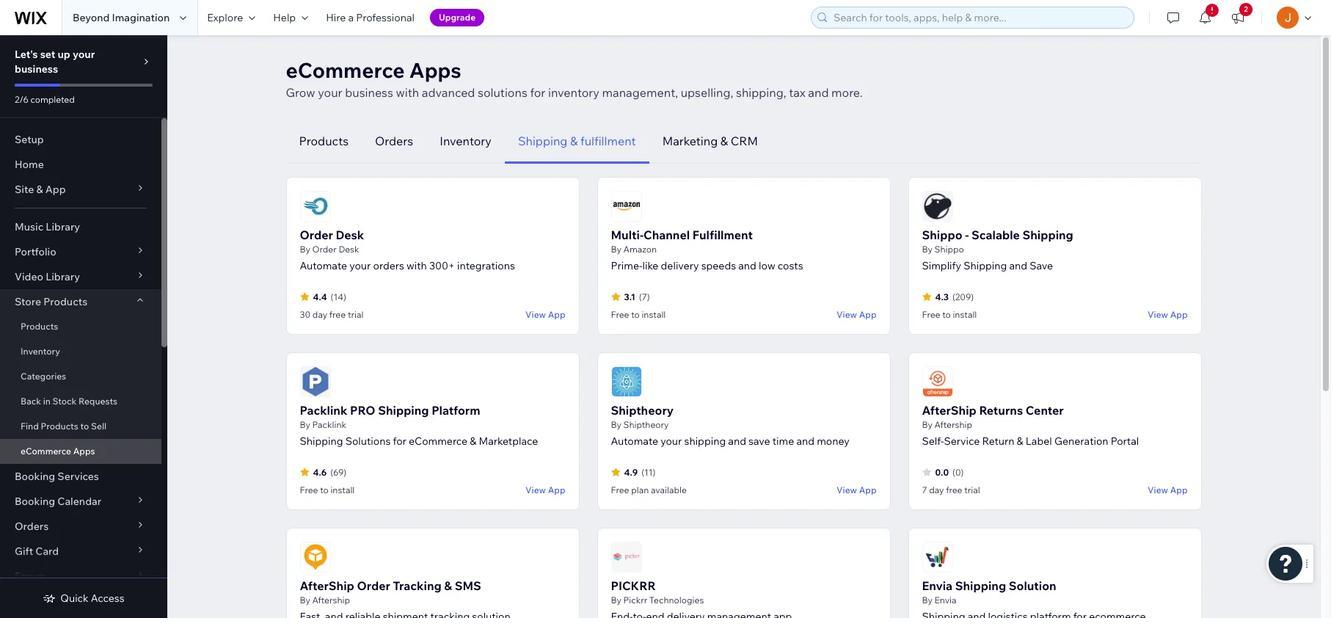 Task type: locate. For each thing, give the bounding box(es) containing it.
calendar
[[57, 495, 101, 508]]

app for aftership returns center
[[1171, 484, 1188, 495]]

to down 3.1 (7)
[[632, 309, 640, 320]]

& right site
[[36, 183, 43, 196]]

plan
[[632, 485, 649, 496]]

your left shipping
[[661, 435, 682, 448]]

products down grow on the left top of the page
[[299, 134, 349, 148]]

library up store products
[[46, 270, 80, 283]]

tab list
[[286, 119, 1202, 164]]

by inside aftership returns center by aftership self-service return & label generation portal
[[922, 419, 933, 430]]

apps for ecommerce apps
[[73, 446, 95, 457]]

& left fulfillment on the top left of page
[[570, 134, 578, 148]]

1 vertical spatial packlink
[[312, 419, 346, 430]]

0 vertical spatial order
[[300, 228, 333, 242]]

shippo up simplify
[[935, 244, 965, 255]]

free down the 3.1
[[611, 309, 630, 320]]

free to install for multi-
[[611, 309, 666, 320]]

day right 30
[[313, 309, 328, 320]]

1 horizontal spatial free to install
[[611, 309, 666, 320]]

library inside the music library link
[[46, 220, 80, 233]]

for inside packlink pro shipping platform by packlink shipping solutions for ecommerce & marketplace
[[393, 435, 407, 448]]

simplify
[[922, 259, 962, 272]]

1 vertical spatial shiptheory
[[624, 419, 669, 430]]

save
[[749, 435, 771, 448]]

1 vertical spatial inventory
[[21, 346, 60, 357]]

1 vertical spatial desk
[[339, 244, 359, 255]]

& inside packlink pro shipping platform by packlink shipping solutions for ecommerce & marketplace
[[470, 435, 477, 448]]

(7)
[[639, 291, 650, 302]]

site & app
[[15, 183, 66, 196]]

0 vertical spatial apps
[[409, 57, 462, 83]]

by down shiptheory icon
[[611, 419, 622, 430]]

orders up gift card
[[15, 520, 49, 533]]

booking up "booking calendar"
[[15, 470, 55, 483]]

music library
[[15, 220, 80, 233]]

day right 7
[[930, 485, 944, 496]]

inventory for inventory button on the left of the page
[[440, 134, 492, 148]]

2 horizontal spatial ecommerce
[[409, 435, 468, 448]]

0 horizontal spatial ecommerce
[[21, 446, 71, 457]]

trial right 30
[[348, 309, 364, 320]]

shipping inside "button"
[[518, 134, 568, 148]]

booking down booking services
[[15, 495, 55, 508]]

free down (14)
[[330, 309, 346, 320]]

& inside aftership order tracking & sms by aftership
[[444, 579, 452, 593]]

& left marketplace
[[470, 435, 477, 448]]

1 vertical spatial with
[[407, 259, 427, 272]]

view
[[526, 309, 546, 320], [837, 309, 857, 320], [1148, 309, 1169, 320], [526, 484, 546, 495], [837, 484, 857, 495], [1148, 484, 1169, 495]]

by left pickrr
[[611, 595, 622, 606]]

generation
[[1055, 435, 1109, 448]]

0 vertical spatial aftership
[[935, 419, 973, 430]]

automate
[[300, 259, 347, 272], [611, 435, 659, 448]]

to left sell
[[80, 421, 89, 432]]

back
[[21, 396, 41, 407]]

by down multi-
[[611, 244, 622, 255]]

for right solutions on the left of page
[[393, 435, 407, 448]]

free to install down 3.1 (7)
[[611, 309, 666, 320]]

by inside pickrr by pickrr technologies
[[611, 595, 622, 606]]

ecommerce down platform
[[409, 435, 468, 448]]

library inside video library dropdown button
[[46, 270, 80, 283]]

categories
[[21, 371, 66, 382]]

0 horizontal spatial trial
[[348, 309, 364, 320]]

ecommerce inside sidebar element
[[21, 446, 71, 457]]

view app for shiptheory
[[837, 484, 877, 495]]

4.9 (11)
[[624, 467, 656, 478]]

to
[[632, 309, 640, 320], [943, 309, 951, 320], [80, 421, 89, 432], [320, 485, 329, 496]]

1 vertical spatial free
[[946, 485, 963, 496]]

view app button for shiptheory
[[837, 483, 877, 496]]

1 horizontal spatial inventory
[[440, 134, 492, 148]]

app for packlink pro shipping platform
[[548, 484, 566, 495]]

by up simplify
[[922, 244, 933, 255]]

2 library from the top
[[46, 270, 80, 283]]

0 vertical spatial free
[[330, 309, 346, 320]]

0 vertical spatial inventory
[[440, 134, 492, 148]]

automate inside order desk by order desk automate your orders with 300+ integrations
[[300, 259, 347, 272]]

free down 4.6
[[300, 485, 318, 496]]

products up products link
[[43, 295, 87, 308]]

home
[[15, 158, 44, 171]]

business
[[15, 62, 58, 76], [345, 85, 393, 100]]

aftership inside aftership returns center by aftership self-service return & label generation portal
[[922, 403, 977, 418]]

0 horizontal spatial install
[[331, 485, 355, 496]]

1 horizontal spatial for
[[530, 85, 546, 100]]

booking for booking calendar
[[15, 495, 55, 508]]

inventory down advanced
[[440, 134, 492, 148]]

view app button for shippo - scalable shipping
[[1148, 308, 1188, 321]]

& left 'crm'
[[721, 134, 728, 148]]

inventory for inventory link
[[21, 346, 60, 357]]

time
[[773, 435, 795, 448]]

portfolio
[[15, 245, 56, 258]]

booking calendar button
[[0, 489, 162, 514]]

find products to sell
[[21, 421, 107, 432]]

aftership inside aftership order tracking & sms by aftership
[[312, 595, 350, 606]]

by inside shiptheory by shiptheory automate your shipping and save time and money
[[611, 419, 622, 430]]

1 vertical spatial business
[[345, 85, 393, 100]]

0 horizontal spatial free
[[330, 309, 346, 320]]

by down order desk icon
[[300, 244, 310, 255]]

shipping down inventory
[[518, 134, 568, 148]]

shipping up 4.6
[[300, 435, 343, 448]]

view for shippo - scalable shipping
[[1148, 309, 1169, 320]]

delivery
[[661, 259, 699, 272]]

for right solutions
[[530, 85, 546, 100]]

packlink down "packlink pro shipping platform icon"
[[300, 403, 348, 418]]

shippo - scalable shipping by shippo simplify shipping and save
[[922, 228, 1074, 272]]

find
[[21, 421, 39, 432]]

back in stock requests link
[[0, 389, 162, 414]]

by inside "envia shipping solution by envia"
[[922, 595, 933, 606]]

apps up advanced
[[409, 57, 462, 83]]

fulfillment
[[693, 228, 753, 242]]

ecommerce up booking services
[[21, 446, 71, 457]]

free to install down 4.3 (209)
[[922, 309, 977, 320]]

shipping right pro
[[378, 403, 429, 418]]

0 horizontal spatial for
[[393, 435, 407, 448]]

0 horizontal spatial business
[[15, 62, 58, 76]]

library for music library
[[46, 220, 80, 233]]

0 vertical spatial orders
[[375, 134, 413, 148]]

aftership down "aftership returns center icon"
[[922, 403, 977, 418]]

multi-channel fulfillment by amazon prime-like delivery speeds and low costs
[[611, 228, 804, 272]]

your inside ecommerce apps grow your business with advanced solutions for inventory management, upselling, shipping, tax and more.
[[318, 85, 343, 100]]

0 horizontal spatial free to install
[[300, 485, 355, 496]]

for inside ecommerce apps grow your business with advanced solutions for inventory management, upselling, shipping, tax and more.
[[530, 85, 546, 100]]

free for shiptheory
[[611, 485, 630, 496]]

0 horizontal spatial orders
[[15, 520, 49, 533]]

4.9
[[624, 467, 638, 478]]

0 horizontal spatial automate
[[300, 259, 347, 272]]

products button
[[286, 119, 362, 164]]

free for multi-
[[611, 309, 630, 320]]

ecommerce up grow on the left top of the page
[[286, 57, 405, 83]]

4.6
[[313, 467, 327, 478]]

multi-channel fulfillment icon image
[[611, 191, 642, 222]]

shipping inside "envia shipping solution by envia"
[[956, 579, 1007, 593]]

your inside order desk by order desk automate your orders with 300+ integrations
[[350, 259, 371, 272]]

to for multi-
[[632, 309, 640, 320]]

automate inside shiptheory by shiptheory automate your shipping and save time and money
[[611, 435, 659, 448]]

view app
[[526, 309, 566, 320], [837, 309, 877, 320], [1148, 309, 1188, 320], [526, 484, 566, 495], [837, 484, 877, 495], [1148, 484, 1188, 495]]

orders inside dropdown button
[[15, 520, 49, 533]]

Search for tools, apps, help & more... field
[[830, 7, 1130, 28]]

free for order
[[330, 309, 346, 320]]

quick
[[60, 592, 89, 605]]

0 horizontal spatial apps
[[73, 446, 95, 457]]

2
[[1245, 4, 1249, 14]]

1 vertical spatial automate
[[611, 435, 659, 448]]

and
[[809, 85, 829, 100], [739, 259, 757, 272], [1010, 259, 1028, 272], [729, 435, 747, 448], [797, 435, 815, 448]]

shippo
[[922, 228, 963, 242], [935, 244, 965, 255]]

free for aftership
[[946, 485, 963, 496]]

1 horizontal spatial aftership
[[922, 403, 977, 418]]

to down 4.6
[[320, 485, 329, 496]]

2 vertical spatial order
[[357, 579, 391, 593]]

1 horizontal spatial free
[[946, 485, 963, 496]]

view for shiptheory
[[837, 484, 857, 495]]

order
[[300, 228, 333, 242], [312, 244, 337, 255], [357, 579, 391, 593]]

business down let's
[[15, 62, 58, 76]]

app for multi-channel fulfillment
[[859, 309, 877, 320]]

0 horizontal spatial day
[[313, 309, 328, 320]]

1 library from the top
[[46, 220, 80, 233]]

products link
[[0, 314, 162, 339]]

1 vertical spatial day
[[930, 485, 944, 496]]

by down envia shipping solution icon
[[922, 595, 933, 606]]

1 vertical spatial aftership
[[312, 595, 350, 606]]

1 vertical spatial trial
[[965, 485, 981, 496]]

free left plan
[[611, 485, 630, 496]]

2 horizontal spatial free to install
[[922, 309, 977, 320]]

tracking
[[393, 579, 442, 593]]

marketing
[[663, 134, 718, 148]]

inventory inside inventory button
[[440, 134, 492, 148]]

0 horizontal spatial inventory
[[21, 346, 60, 357]]

& left "sms"
[[444, 579, 452, 593]]

gift card button
[[0, 539, 162, 564]]

1 vertical spatial for
[[393, 435, 407, 448]]

back in stock requests
[[21, 396, 118, 407]]

hire a professional
[[326, 11, 415, 24]]

gift
[[15, 545, 33, 558]]

view app for packlink pro shipping platform
[[526, 484, 566, 495]]

apps inside ecommerce apps grow your business with advanced solutions for inventory management, upselling, shipping, tax and more.
[[409, 57, 462, 83]]

free for shippo
[[922, 309, 941, 320]]

pro
[[350, 403, 376, 418]]

with left 300+
[[407, 259, 427, 272]]

1 horizontal spatial aftership
[[935, 419, 973, 430]]

products down store
[[21, 321, 58, 332]]

products inside "button"
[[299, 134, 349, 148]]

0 horizontal spatial aftership
[[312, 595, 350, 606]]

up
[[58, 48, 70, 61]]

aftership up service
[[935, 419, 973, 430]]

view app button for multi-channel fulfillment
[[837, 308, 877, 321]]

requests
[[79, 396, 118, 407]]

apps inside sidebar element
[[73, 446, 95, 457]]

library
[[46, 220, 80, 233], [46, 270, 80, 283]]

business inside ecommerce apps grow your business with advanced solutions for inventory management, upselling, shipping, tax and more.
[[345, 85, 393, 100]]

0 vertical spatial with
[[396, 85, 419, 100]]

automate up 4.4
[[300, 259, 347, 272]]

inventory up categories
[[21, 346, 60, 357]]

aftership order tracking & sms icon image
[[300, 542, 331, 573]]

1 vertical spatial apps
[[73, 446, 95, 457]]

orders inside button
[[375, 134, 413, 148]]

free to install
[[611, 309, 666, 320], [922, 309, 977, 320], [300, 485, 355, 496]]

to for packlink
[[320, 485, 329, 496]]

home link
[[0, 152, 162, 177]]

aftership down aftership order tracking & sms icon
[[312, 595, 350, 606]]

solutions
[[346, 435, 391, 448]]

apps down find products to sell link
[[73, 446, 95, 457]]

business inside let's set up your business
[[15, 62, 58, 76]]

solution
[[1009, 579, 1057, 593]]

crm
[[731, 134, 758, 148]]

0 horizontal spatial aftership
[[300, 579, 354, 593]]

view app button for order desk
[[526, 308, 566, 321]]

and inside multi-channel fulfillment by amazon prime-like delivery speeds and low costs
[[739, 259, 757, 272]]

business for ecommerce
[[345, 85, 393, 100]]

1 vertical spatial envia
[[935, 595, 957, 606]]

0 vertical spatial shippo
[[922, 228, 963, 242]]

aftership inside aftership order tracking & sms by aftership
[[300, 579, 354, 593]]

aftership down aftership order tracking & sms icon
[[300, 579, 354, 593]]

install down (7)
[[642, 309, 666, 320]]

0 vertical spatial booking
[[15, 470, 55, 483]]

forum
[[15, 570, 46, 583]]

4.3 (209)
[[936, 291, 974, 302]]

0 vertical spatial business
[[15, 62, 58, 76]]

envia
[[922, 579, 953, 593], [935, 595, 957, 606]]

1 horizontal spatial business
[[345, 85, 393, 100]]

free for packlink
[[300, 485, 318, 496]]

0 vertical spatial for
[[530, 85, 546, 100]]

to down 4.3
[[943, 309, 951, 320]]

business up orders button
[[345, 85, 393, 100]]

view app for aftership returns center
[[1148, 484, 1188, 495]]

your left orders
[[350, 259, 371, 272]]

1 horizontal spatial install
[[642, 309, 666, 320]]

by down "packlink pro shipping platform icon"
[[300, 419, 310, 430]]

1 horizontal spatial day
[[930, 485, 944, 496]]

3.1
[[624, 291, 636, 302]]

site & app button
[[0, 177, 162, 202]]

orders button
[[0, 514, 162, 539]]

prime-
[[611, 259, 643, 272]]

your right up
[[73, 48, 95, 61]]

with left advanced
[[396, 85, 419, 100]]

by down aftership order tracking & sms icon
[[300, 595, 310, 606]]

install down (69)
[[331, 485, 355, 496]]

free to install down 4.6 (69)
[[300, 485, 355, 496]]

1 booking from the top
[[15, 470, 55, 483]]

automate up 4.9
[[611, 435, 659, 448]]

desk
[[336, 228, 364, 242], [339, 244, 359, 255]]

shipping left solution
[[956, 579, 1007, 593]]

0 vertical spatial aftership
[[922, 403, 977, 418]]

1 horizontal spatial automate
[[611, 435, 659, 448]]

music library link
[[0, 214, 162, 239]]

ecommerce inside ecommerce apps grow your business with advanced solutions for inventory management, upselling, shipping, tax and more.
[[286, 57, 405, 83]]

app for shiptheory
[[859, 484, 877, 495]]

hire
[[326, 11, 346, 24]]

2 booking from the top
[[15, 495, 55, 508]]

aftership for order
[[300, 579, 354, 593]]

1 horizontal spatial trial
[[965, 485, 981, 496]]

setup link
[[0, 127, 162, 152]]

shippo left -
[[922, 228, 963, 242]]

inventory inside inventory link
[[21, 346, 60, 357]]

& left label
[[1017, 435, 1024, 448]]

& inside "button"
[[570, 134, 578, 148]]

portal
[[1111, 435, 1140, 448]]

1 horizontal spatial apps
[[409, 57, 462, 83]]

1 horizontal spatial orders
[[375, 134, 413, 148]]

packlink up solutions on the left of page
[[312, 419, 346, 430]]

by inside multi-channel fulfillment by amazon prime-like delivery speeds and low costs
[[611, 244, 622, 255]]

2 horizontal spatial install
[[953, 309, 977, 320]]

scalable
[[972, 228, 1020, 242]]

forum button
[[0, 564, 162, 589]]

card
[[35, 545, 59, 558]]

shippo - scalable shipping icon image
[[922, 191, 953, 222]]

library up "portfolio" dropdown button
[[46, 220, 80, 233]]

0 vertical spatial trial
[[348, 309, 364, 320]]

0 vertical spatial automate
[[300, 259, 347, 272]]

store products
[[15, 295, 87, 308]]

0 vertical spatial day
[[313, 309, 328, 320]]

1 vertical spatial library
[[46, 270, 80, 283]]

management,
[[602, 85, 678, 100]]

free down 4.3
[[922, 309, 941, 320]]

inventory button
[[427, 119, 505, 164]]

booking inside dropdown button
[[15, 495, 55, 508]]

by up self-
[[922, 419, 933, 430]]

install down the (209)
[[953, 309, 977, 320]]

1 vertical spatial aftership
[[300, 579, 354, 593]]

like
[[643, 259, 659, 272]]

1 vertical spatial orders
[[15, 520, 49, 533]]

your right grow on the left top of the page
[[318, 85, 343, 100]]

trial right 7
[[965, 485, 981, 496]]

upselling,
[[681, 85, 734, 100]]

to for shippo
[[943, 309, 951, 320]]

1 vertical spatial booking
[[15, 495, 55, 508]]

quick access button
[[43, 592, 125, 605]]

1 horizontal spatial ecommerce
[[286, 57, 405, 83]]

and inside shippo - scalable shipping by shippo simplify shipping and save
[[1010, 259, 1028, 272]]

free down (0)
[[946, 485, 963, 496]]

products inside popup button
[[43, 295, 87, 308]]

orders right products "button"
[[375, 134, 413, 148]]

platform
[[432, 403, 481, 418]]

free
[[611, 309, 630, 320], [922, 309, 941, 320], [300, 485, 318, 496], [611, 485, 630, 496]]

free to install for packlink
[[300, 485, 355, 496]]

0 vertical spatial library
[[46, 220, 80, 233]]

help
[[273, 11, 296, 24]]

your
[[73, 48, 95, 61], [318, 85, 343, 100], [350, 259, 371, 272], [661, 435, 682, 448]]



Task type: describe. For each thing, give the bounding box(es) containing it.
let's set up your business
[[15, 48, 95, 76]]

orders for orders dropdown button
[[15, 520, 49, 533]]

portfolio button
[[0, 239, 162, 264]]

gift card
[[15, 545, 59, 558]]

(209)
[[953, 291, 974, 302]]

install for packlink
[[331, 485, 355, 496]]

available
[[651, 485, 687, 496]]

booking services link
[[0, 464, 162, 489]]

amazon
[[624, 244, 657, 255]]

apps for ecommerce apps grow your business with advanced solutions for inventory management, upselling, shipping, tax and more.
[[409, 57, 462, 83]]

multi-
[[611, 228, 644, 242]]

orders button
[[362, 119, 427, 164]]

packlink pro shipping platform by packlink shipping solutions for ecommerce & marketplace
[[300, 403, 538, 448]]

aftership returns center by aftership self-service return & label generation portal
[[922, 403, 1140, 448]]

in
[[43, 396, 51, 407]]

your inside let's set up your business
[[73, 48, 95, 61]]

upgrade button
[[430, 9, 485, 26]]

center
[[1026, 403, 1064, 418]]

day for order
[[313, 309, 328, 320]]

view for order desk
[[526, 309, 546, 320]]

for for pro
[[393, 435, 407, 448]]

install for multi-
[[642, 309, 666, 320]]

4.6 (69)
[[313, 467, 347, 478]]

service
[[944, 435, 980, 448]]

order desk icon image
[[300, 191, 331, 222]]

aftership order tracking & sms by aftership
[[300, 579, 481, 606]]

booking calendar
[[15, 495, 101, 508]]

tab list containing products
[[286, 119, 1202, 164]]

more.
[[832, 85, 863, 100]]

app for order desk
[[548, 309, 566, 320]]

0 vertical spatial packlink
[[300, 403, 348, 418]]

help button
[[265, 0, 317, 35]]

app for shippo - scalable shipping
[[1171, 309, 1188, 320]]

with inside order desk by order desk automate your orders with 300+ integrations
[[407, 259, 427, 272]]

envia shipping solution by envia
[[922, 579, 1057, 606]]

view app button for packlink pro shipping platform
[[526, 483, 566, 496]]

sell
[[91, 421, 107, 432]]

shiptheory by shiptheory automate your shipping and save time and money
[[611, 403, 850, 448]]

2/6
[[15, 94, 29, 105]]

& inside dropdown button
[[36, 183, 43, 196]]

hire a professional link
[[317, 0, 424, 35]]

order inside aftership order tracking & sms by aftership
[[357, 579, 391, 593]]

products up ecommerce apps
[[41, 421, 78, 432]]

aftership inside aftership returns center by aftership self-service return & label generation portal
[[935, 419, 973, 430]]

with inside ecommerce apps grow your business with advanced solutions for inventory management, upselling, shipping, tax and more.
[[396, 85, 419, 100]]

solutions
[[478, 85, 528, 100]]

beyond
[[73, 11, 110, 24]]

view for aftership returns center
[[1148, 484, 1169, 495]]

video
[[15, 270, 43, 283]]

order desk by order desk automate your orders with 300+ integrations
[[300, 228, 515, 272]]

costs
[[778, 259, 804, 272]]

2 button
[[1222, 0, 1255, 35]]

services
[[57, 470, 99, 483]]

free plan available
[[611, 485, 687, 496]]

(69)
[[330, 467, 347, 478]]

0 vertical spatial desk
[[336, 228, 364, 242]]

shipping,
[[736, 85, 787, 100]]

envia shipping solution icon image
[[922, 542, 953, 573]]

sms
[[455, 579, 481, 593]]

returns
[[980, 403, 1024, 418]]

stock
[[53, 396, 77, 407]]

self-
[[922, 435, 944, 448]]

set
[[40, 48, 55, 61]]

(0)
[[953, 467, 964, 478]]

ecommerce apps link
[[0, 439, 162, 464]]

30
[[300, 309, 311, 320]]

explore
[[207, 11, 243, 24]]

7
[[922, 485, 928, 496]]

by inside shippo - scalable shipping by shippo simplify shipping and save
[[922, 244, 933, 255]]

to inside sidebar element
[[80, 421, 89, 432]]

app inside dropdown button
[[45, 183, 66, 196]]

view app button for aftership returns center
[[1148, 483, 1188, 496]]

& inside aftership returns center by aftership self-service return & label generation portal
[[1017, 435, 1024, 448]]

by inside order desk by order desk automate your orders with 300+ integrations
[[300, 244, 310, 255]]

(14)
[[331, 291, 346, 302]]

inventory link
[[0, 339, 162, 364]]

0 vertical spatial shiptheory
[[611, 403, 674, 418]]

view for packlink pro shipping platform
[[526, 484, 546, 495]]

completed
[[31, 94, 75, 105]]

sidebar element
[[0, 35, 167, 618]]

ecommerce apps
[[21, 446, 95, 457]]

ecommerce apps grow your business with advanced solutions for inventory management, upselling, shipping, tax and more.
[[286, 57, 863, 100]]

library for video library
[[46, 270, 80, 283]]

4.4
[[313, 291, 327, 302]]

setup
[[15, 133, 44, 146]]

(11)
[[642, 467, 656, 478]]

trial for returns
[[965, 485, 981, 496]]

marketing & crm button
[[649, 119, 772, 164]]

view app for order desk
[[526, 309, 566, 320]]

1 vertical spatial order
[[312, 244, 337, 255]]

integrations
[[457, 259, 515, 272]]

business for let's
[[15, 62, 58, 76]]

let's
[[15, 48, 38, 61]]

ecommerce for ecommerce apps grow your business with advanced solutions for inventory management, upselling, shipping, tax and more.
[[286, 57, 405, 83]]

2/6 completed
[[15, 94, 75, 105]]

quick access
[[60, 592, 125, 605]]

30 day free trial
[[300, 309, 364, 320]]

shipping & fulfillment button
[[505, 119, 649, 164]]

imagination
[[112, 11, 170, 24]]

day for aftership
[[930, 485, 944, 496]]

shipping up save
[[1023, 228, 1074, 242]]

free to install for shippo
[[922, 309, 977, 320]]

view for multi-channel fulfillment
[[837, 309, 857, 320]]

ecommerce inside packlink pro shipping platform by packlink shipping solutions for ecommerce & marketplace
[[409, 435, 468, 448]]

packlink pro shipping platform icon image
[[300, 366, 331, 397]]

for for apps
[[530, 85, 546, 100]]

view app for multi-channel fulfillment
[[837, 309, 877, 320]]

music
[[15, 220, 43, 233]]

1 vertical spatial shippo
[[935, 244, 965, 255]]

aftership returns center icon image
[[922, 366, 953, 397]]

-
[[966, 228, 969, 242]]

aftership for returns
[[922, 403, 977, 418]]

by inside aftership order tracking & sms by aftership
[[300, 595, 310, 606]]

0.0
[[936, 467, 949, 478]]

install for shippo
[[953, 309, 977, 320]]

0 vertical spatial envia
[[922, 579, 953, 593]]

trial for desk
[[348, 309, 364, 320]]

marketplace
[[479, 435, 538, 448]]

orders
[[373, 259, 404, 272]]

shiptheory icon image
[[611, 366, 642, 397]]

orders for orders button
[[375, 134, 413, 148]]

speeds
[[702, 259, 736, 272]]

7 day free trial
[[922, 485, 981, 496]]

pickrr icon image
[[611, 542, 642, 573]]

ecommerce for ecommerce apps
[[21, 446, 71, 457]]

4.3
[[936, 291, 949, 302]]

pickrr
[[611, 579, 656, 593]]

marketing & crm
[[663, 134, 758, 148]]

upgrade
[[439, 12, 476, 23]]

booking for booking services
[[15, 470, 55, 483]]

low
[[759, 259, 776, 272]]

pickrr by pickrr technologies
[[611, 579, 704, 606]]

store products button
[[0, 289, 162, 314]]

shipping down "scalable"
[[964, 259, 1007, 272]]

view app for shippo - scalable shipping
[[1148, 309, 1188, 320]]

by inside packlink pro shipping platform by packlink shipping solutions for ecommerce & marketplace
[[300, 419, 310, 430]]

beyond imagination
[[73, 11, 170, 24]]

your inside shiptheory by shiptheory automate your shipping and save time and money
[[661, 435, 682, 448]]

& inside button
[[721, 134, 728, 148]]

and inside ecommerce apps grow your business with advanced solutions for inventory management, upselling, shipping, tax and more.
[[809, 85, 829, 100]]

video library
[[15, 270, 80, 283]]



Task type: vqa. For each thing, say whether or not it's contained in the screenshot.
USERS
no



